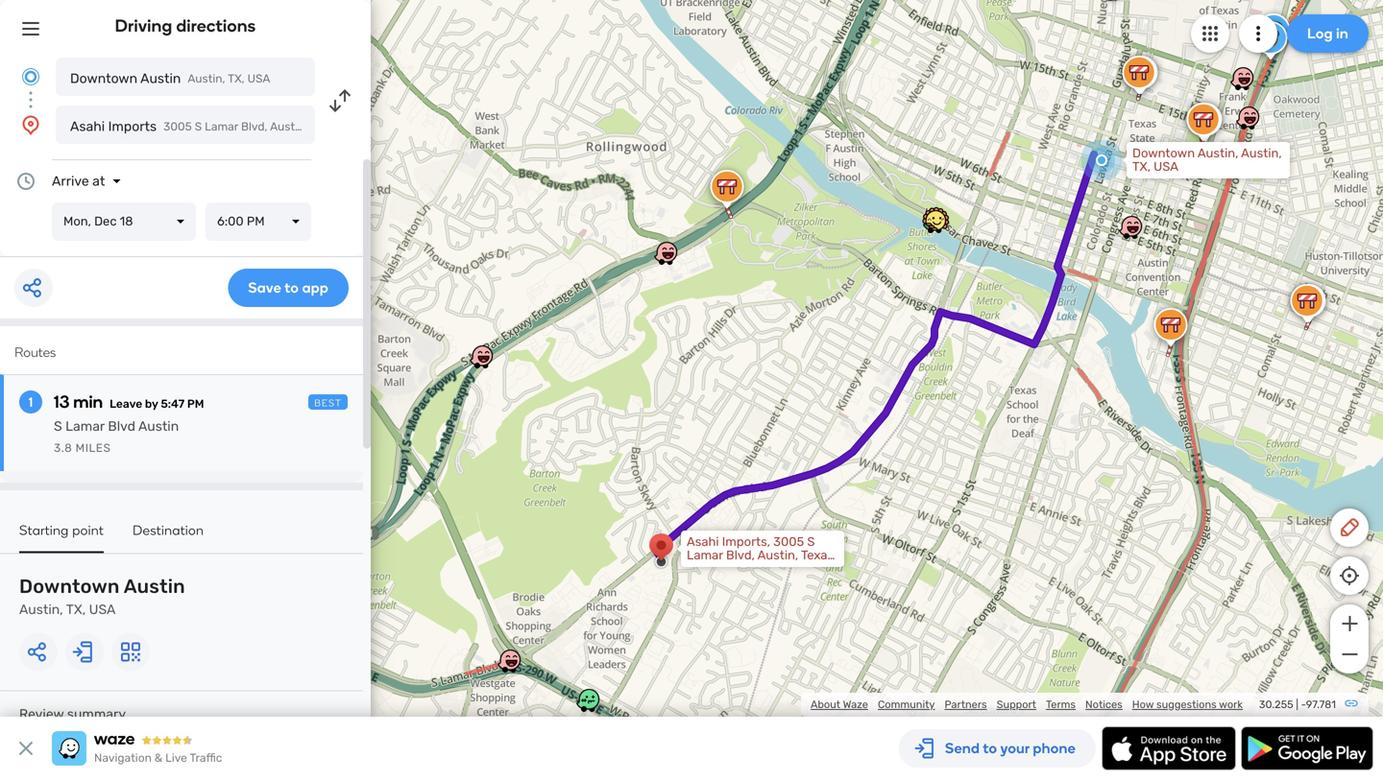 Task type: describe. For each thing, give the bounding box(es) containing it.
pm inside '13 min leave by 5:47 pm'
[[187, 398, 204, 411]]

summary
[[67, 707, 126, 723]]

partners link
[[945, 699, 987, 712]]

how suggestions work link
[[1132, 699, 1243, 712]]

5:47
[[161, 398, 185, 411]]

18
[[120, 214, 133, 229]]

routes
[[14, 344, 56, 361]]

navigation & live traffic
[[94, 752, 222, 766]]

austin, inside asahi imports 3005 s lamar blvd, austin, texas, united states
[[270, 120, 308, 134]]

notices
[[1085, 699, 1123, 712]]

zoom out image
[[1338, 644, 1362, 667]]

traffic
[[190, 752, 222, 766]]

x image
[[14, 738, 37, 761]]

6:00 pm list box
[[206, 203, 311, 241]]

downtown inside downtown austin austin, tx, usa
[[19, 576, 120, 598]]

mon, dec 18 list box
[[52, 203, 196, 241]]

blvd
[[108, 419, 135, 435]]

united for imports
[[346, 120, 382, 134]]

13
[[54, 392, 70, 413]]

united for imports,
[[687, 562, 725, 577]]

downtown inside downtown austin, austin, tx, usa
[[1133, 146, 1195, 161]]

zoom in image
[[1338, 613, 1362, 636]]

notices link
[[1085, 699, 1123, 712]]

3005 for imports
[[163, 120, 192, 134]]

directions
[[176, 15, 256, 36]]

mon,
[[63, 214, 91, 229]]

starting
[[19, 523, 69, 539]]

blvd, for imports
[[241, 120, 268, 134]]

0 vertical spatial downtown
[[70, 71, 137, 86]]

point
[[72, 523, 104, 539]]

lamar inside the s lamar blvd austin 3.8 miles
[[65, 419, 105, 435]]

link image
[[1344, 696, 1359, 712]]

downtown austin, austin, tx, usa
[[1133, 146, 1282, 174]]

austin inside downtown austin austin, tx, usa
[[124, 576, 185, 598]]

imports,
[[722, 535, 770, 550]]

asahi for imports
[[70, 119, 105, 134]]

miles
[[76, 442, 111, 455]]

imports
[[108, 119, 157, 134]]

review summary
[[19, 707, 126, 723]]

2 vertical spatial usa
[[89, 602, 116, 618]]

texas, for imports,
[[801, 548, 837, 563]]

community link
[[878, 699, 935, 712]]

dec
[[94, 214, 117, 229]]

s for imports,
[[807, 535, 815, 550]]



Task type: vqa. For each thing, say whether or not it's contained in the screenshot.
the -
yes



Task type: locate. For each thing, give the bounding box(es) containing it.
asahi left imports at the left of page
[[70, 119, 105, 134]]

united
[[346, 120, 382, 134], [687, 562, 725, 577]]

2 horizontal spatial tx,
[[1133, 159, 1151, 174]]

lamar
[[205, 120, 238, 134], [65, 419, 105, 435], [687, 548, 723, 563]]

arrive at
[[52, 173, 105, 189]]

asahi left imports,
[[687, 535, 719, 550]]

0 vertical spatial asahi
[[70, 119, 105, 134]]

pm right "5:47"
[[187, 398, 204, 411]]

blvd, inside asahi imports, 3005 s lamar blvd, austin, texas, united states
[[726, 548, 755, 563]]

blvd, inside asahi imports 3005 s lamar blvd, austin, texas, united states
[[241, 120, 268, 134]]

asahi imports 3005 s lamar blvd, austin, texas, united states
[[70, 119, 420, 134]]

0 vertical spatial united
[[346, 120, 382, 134]]

1 vertical spatial asahi
[[687, 535, 719, 550]]

tx,
[[228, 72, 245, 85], [1133, 159, 1151, 174], [66, 602, 86, 618]]

1 vertical spatial austin
[[138, 419, 179, 435]]

mon, dec 18
[[63, 214, 133, 229]]

0 horizontal spatial texas,
[[310, 120, 343, 134]]

asahi imports, 3005 s lamar blvd, austin, texas, united states
[[687, 535, 837, 577]]

0 vertical spatial austin
[[140, 71, 181, 86]]

downtown austin austin, tx, usa down point
[[19, 576, 185, 618]]

live
[[165, 752, 187, 766]]

states inside asahi imports, 3005 s lamar blvd, austin, texas, united states
[[729, 562, 766, 577]]

13 min leave by 5:47 pm
[[54, 392, 204, 413]]

1 vertical spatial blvd,
[[726, 548, 755, 563]]

usa
[[247, 72, 270, 85], [1154, 159, 1179, 174], [89, 602, 116, 618]]

0 vertical spatial usa
[[247, 72, 270, 85]]

1 horizontal spatial 3005
[[773, 535, 804, 550]]

2 horizontal spatial s
[[807, 535, 815, 550]]

0 vertical spatial states
[[385, 120, 420, 134]]

1 horizontal spatial texas,
[[801, 548, 837, 563]]

2 vertical spatial tx,
[[66, 602, 86, 618]]

united inside asahi imports 3005 s lamar blvd, austin, texas, united states
[[346, 120, 382, 134]]

austin,
[[188, 72, 225, 85], [270, 120, 308, 134], [1198, 146, 1239, 161], [1241, 146, 1282, 161], [758, 548, 798, 563], [19, 602, 63, 618]]

1 horizontal spatial united
[[687, 562, 725, 577]]

30.255 | -97.781
[[1259, 699, 1336, 712]]

2 horizontal spatial lamar
[[687, 548, 723, 563]]

1 vertical spatial united
[[687, 562, 725, 577]]

3005 right imports,
[[773, 535, 804, 550]]

0 vertical spatial downtown austin austin, tx, usa
[[70, 71, 270, 86]]

1 horizontal spatial usa
[[247, 72, 270, 85]]

tx, inside downtown austin, austin, tx, usa
[[1133, 159, 1151, 174]]

united inside asahi imports, 3005 s lamar blvd, austin, texas, united states
[[687, 562, 725, 577]]

3005 inside asahi imports 3005 s lamar blvd, austin, texas, united states
[[163, 120, 192, 134]]

6:00 pm
[[217, 214, 265, 229]]

1 vertical spatial 3005
[[773, 535, 804, 550]]

how
[[1132, 699, 1154, 712]]

waze
[[843, 699, 868, 712]]

destination
[[133, 523, 204, 539]]

current location image
[[19, 65, 42, 88]]

pm inside list box
[[247, 214, 265, 229]]

starting point
[[19, 523, 104, 539]]

texas,
[[310, 120, 343, 134], [801, 548, 837, 563]]

asahi for imports,
[[687, 535, 719, 550]]

1 vertical spatial s
[[54, 419, 62, 435]]

downtown austin austin, tx, usa
[[70, 71, 270, 86], [19, 576, 185, 618]]

downtown
[[70, 71, 137, 86], [1133, 146, 1195, 161], [19, 576, 120, 598]]

1 vertical spatial lamar
[[65, 419, 105, 435]]

texas, inside asahi imports, 3005 s lamar blvd, austin, texas, united states
[[801, 548, 837, 563]]

0 horizontal spatial tx,
[[66, 602, 86, 618]]

2 vertical spatial s
[[807, 535, 815, 550]]

austin inside the s lamar blvd austin 3.8 miles
[[138, 419, 179, 435]]

support link
[[997, 699, 1036, 712]]

s for imports
[[195, 120, 202, 134]]

0 vertical spatial blvd,
[[241, 120, 268, 134]]

0 horizontal spatial asahi
[[70, 119, 105, 134]]

2 vertical spatial lamar
[[687, 548, 723, 563]]

s inside asahi imports, 3005 s lamar blvd, austin, texas, united states
[[807, 535, 815, 550]]

austin down the driving
[[140, 71, 181, 86]]

texas, for imports
[[310, 120, 343, 134]]

1 vertical spatial downtown
[[1133, 146, 1195, 161]]

2 horizontal spatial usa
[[1154, 159, 1179, 174]]

3005 for imports,
[[773, 535, 804, 550]]

driving directions
[[115, 15, 256, 36]]

location image
[[19, 113, 42, 136]]

3005 right imports at the left of page
[[163, 120, 192, 134]]

about
[[811, 699, 841, 712]]

-
[[1301, 699, 1306, 712]]

downtown austin austin, tx, usa down driving directions
[[70, 71, 270, 86]]

min
[[73, 392, 103, 413]]

at
[[92, 173, 105, 189]]

0 vertical spatial pm
[[247, 214, 265, 229]]

1 vertical spatial states
[[729, 562, 766, 577]]

3005
[[163, 120, 192, 134], [773, 535, 804, 550]]

asahi
[[70, 119, 105, 134], [687, 535, 719, 550]]

lamar for imports
[[205, 120, 238, 134]]

2 vertical spatial downtown
[[19, 576, 120, 598]]

pm right 6:00
[[247, 214, 265, 229]]

work
[[1219, 699, 1243, 712]]

0 horizontal spatial 3005
[[163, 120, 192, 134]]

1 vertical spatial texas,
[[801, 548, 837, 563]]

0 vertical spatial s
[[195, 120, 202, 134]]

driving
[[115, 15, 172, 36]]

starting point button
[[19, 523, 104, 554]]

destination button
[[133, 523, 204, 552]]

usa inside downtown austin, austin, tx, usa
[[1154, 159, 1179, 174]]

arrive
[[52, 173, 89, 189]]

s right imports at the left of page
[[195, 120, 202, 134]]

3.8
[[54, 442, 72, 455]]

austin down the destination button
[[124, 576, 185, 598]]

austin, inside asahi imports, 3005 s lamar blvd, austin, texas, united states
[[758, 548, 798, 563]]

1
[[29, 394, 33, 411]]

0 horizontal spatial blvd,
[[241, 120, 268, 134]]

austin down the by
[[138, 419, 179, 435]]

1 vertical spatial usa
[[1154, 159, 1179, 174]]

texas, inside asahi imports 3005 s lamar blvd, austin, texas, united states
[[310, 120, 343, 134]]

about waze community partners support terms notices how suggestions work
[[811, 699, 1243, 712]]

2 vertical spatial austin
[[124, 576, 185, 598]]

states
[[385, 120, 420, 134], [729, 562, 766, 577]]

terms link
[[1046, 699, 1076, 712]]

blvd,
[[241, 120, 268, 134], [726, 548, 755, 563]]

support
[[997, 699, 1036, 712]]

0 vertical spatial lamar
[[205, 120, 238, 134]]

best
[[314, 398, 342, 409]]

30.255
[[1259, 699, 1294, 712]]

pm
[[247, 214, 265, 229], [187, 398, 204, 411]]

|
[[1296, 699, 1299, 712]]

0 vertical spatial 3005
[[163, 120, 192, 134]]

lamar inside asahi imports, 3005 s lamar blvd, austin, texas, united states
[[687, 548, 723, 563]]

states for imports,
[[729, 562, 766, 577]]

blvd, for imports,
[[726, 548, 755, 563]]

leave
[[110, 398, 142, 411]]

lamar inside asahi imports 3005 s lamar blvd, austin, texas, united states
[[205, 120, 238, 134]]

states inside asahi imports 3005 s lamar blvd, austin, texas, united states
[[385, 120, 420, 134]]

1 horizontal spatial lamar
[[205, 120, 238, 134]]

s up 3.8
[[54, 419, 62, 435]]

3005 inside asahi imports, 3005 s lamar blvd, austin, texas, united states
[[773, 535, 804, 550]]

1 vertical spatial pm
[[187, 398, 204, 411]]

clock image
[[14, 170, 37, 193]]

6:00
[[217, 214, 244, 229]]

s right imports,
[[807, 535, 815, 550]]

1 vertical spatial tx,
[[1133, 159, 1151, 174]]

lamar for imports,
[[687, 548, 723, 563]]

by
[[145, 398, 158, 411]]

1 horizontal spatial asahi
[[687, 535, 719, 550]]

0 horizontal spatial pm
[[187, 398, 204, 411]]

austin
[[140, 71, 181, 86], [138, 419, 179, 435], [124, 576, 185, 598]]

s inside asahi imports 3005 s lamar blvd, austin, texas, united states
[[195, 120, 202, 134]]

97.781
[[1306, 699, 1336, 712]]

s
[[195, 120, 202, 134], [54, 419, 62, 435], [807, 535, 815, 550]]

community
[[878, 699, 935, 712]]

1 horizontal spatial blvd,
[[726, 548, 755, 563]]

pencil image
[[1338, 517, 1361, 540]]

0 vertical spatial texas,
[[310, 120, 343, 134]]

states for imports
[[385, 120, 420, 134]]

1 horizontal spatial s
[[195, 120, 202, 134]]

partners
[[945, 699, 987, 712]]

suggestions
[[1157, 699, 1217, 712]]

0 horizontal spatial usa
[[89, 602, 116, 618]]

0 vertical spatial tx,
[[228, 72, 245, 85]]

0 horizontal spatial lamar
[[65, 419, 105, 435]]

&
[[154, 752, 162, 766]]

0 horizontal spatial states
[[385, 120, 420, 134]]

s lamar blvd austin 3.8 miles
[[54, 419, 179, 455]]

terms
[[1046, 699, 1076, 712]]

0 horizontal spatial united
[[346, 120, 382, 134]]

1 horizontal spatial pm
[[247, 214, 265, 229]]

s inside the s lamar blvd austin 3.8 miles
[[54, 419, 62, 435]]

1 horizontal spatial states
[[729, 562, 766, 577]]

navigation
[[94, 752, 152, 766]]

about waze link
[[811, 699, 868, 712]]

1 vertical spatial downtown austin austin, tx, usa
[[19, 576, 185, 618]]

0 horizontal spatial s
[[54, 419, 62, 435]]

review
[[19, 707, 64, 723]]

1 horizontal spatial tx,
[[228, 72, 245, 85]]

asahi inside asahi imports, 3005 s lamar blvd, austin, texas, united states
[[687, 535, 719, 550]]



